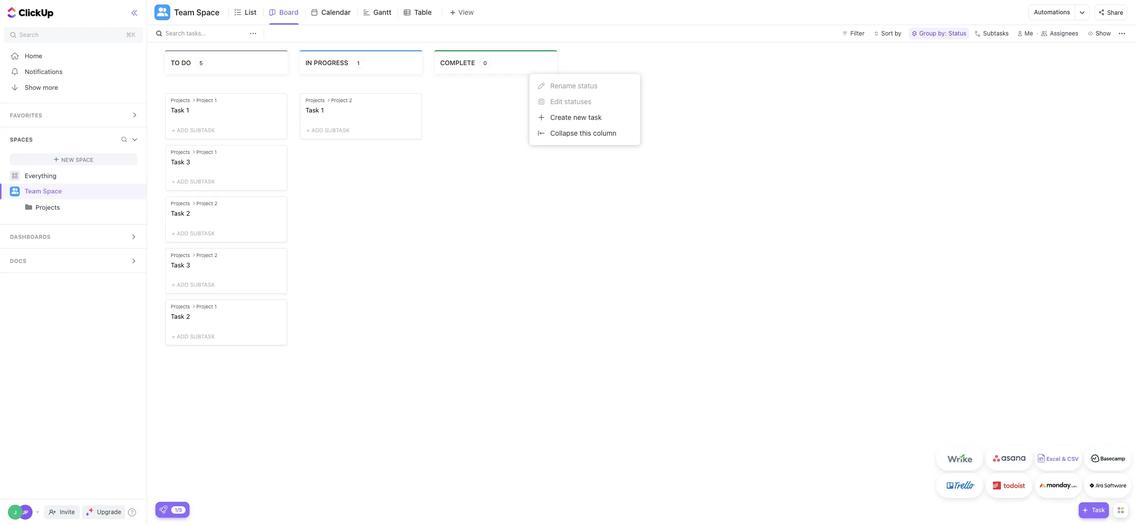 Task type: describe. For each thing, give the bounding box(es) containing it.
gantt link
[[373, 0, 395, 25]]

upgrade link
[[82, 505, 125, 519]]

projects up ‎task 2 at left bottom
[[171, 304, 190, 310]]

space for 'team space' button
[[196, 8, 220, 17]]

+ up task 2
[[172, 178, 175, 185]]

favorites
[[10, 112, 42, 118]]

+ add subtask up task 2
[[172, 178, 215, 185]]

add up ‎task 2 at left bottom
[[177, 282, 188, 288]]

team space link
[[25, 184, 138, 199]]

add down task 1
[[312, 127, 323, 133]]

+ down task 2
[[172, 230, 175, 236]]

1 projects link from the left
[[1, 199, 138, 215]]

collapse this column link
[[534, 125, 636, 141]]

5
[[199, 59, 203, 66]]

new
[[61, 156, 74, 163]]

dashboards
[[10, 233, 51, 240]]

+ add subtask up ‎task 2 at left bottom
[[172, 282, 215, 288]]

project 1 for ‎task 1
[[196, 97, 217, 103]]

1/5
[[175, 507, 182, 513]]

to do
[[171, 59, 191, 66]]

upgrade
[[97, 508, 121, 516]]

new
[[573, 113, 587, 121]]

2 for 3
[[214, 252, 217, 258]]

add down task 2
[[177, 230, 188, 236]]

+ add subtask down ‎task 1
[[172, 127, 215, 133]]

0
[[483, 59, 487, 66]]

&
[[1062, 456, 1066, 462]]

show
[[25, 83, 41, 91]]

add down ‎task 1
[[177, 127, 188, 133]]

assignees button
[[1037, 28, 1083, 39]]

in
[[306, 59, 312, 66]]

collapse this column
[[550, 129, 617, 137]]

user group image
[[11, 188, 19, 194]]

home
[[25, 52, 42, 59]]

project 1 for task 3
[[196, 149, 217, 155]]

+ add subtask down ‎task 2 at left bottom
[[172, 333, 215, 340]]

task
[[588, 113, 602, 121]]

+ down task 1
[[307, 127, 310, 133]]

status
[[578, 81, 598, 90]]

excel & csv
[[1047, 456, 1079, 462]]

calendar link
[[321, 0, 355, 25]]

task 3 for project 2
[[171, 261, 190, 269]]

team space for 'team space' button
[[174, 8, 220, 17]]

docs
[[10, 258, 27, 264]]

3 for project 1
[[186, 158, 190, 166]]

projects up task 2
[[171, 200, 190, 206]]

project 1 for ‎task 2
[[196, 304, 217, 310]]

‎task 1
[[171, 106, 189, 114]]

project 2 for task 2
[[196, 200, 217, 206]]

rename status
[[550, 81, 598, 90]]

projects inside sidebar navigation
[[36, 203, 60, 211]]

me
[[1025, 30, 1033, 37]]

in progress
[[306, 59, 348, 66]]

+ add subtask down task 1
[[307, 127, 350, 133]]

create
[[550, 113, 572, 121]]

tasks...
[[186, 30, 206, 37]]

everything link
[[0, 168, 147, 184]]

+ down ‎task 1
[[172, 127, 175, 133]]

task 3 for project 1
[[171, 158, 190, 166]]

⌘k
[[126, 31, 135, 38]]

+ add subtask down task 2
[[172, 230, 215, 236]]

sidebar navigation
[[0, 0, 147, 525]]

rename status link
[[534, 78, 636, 94]]

statuses
[[564, 97, 592, 106]]

projects down task 2
[[171, 252, 190, 258]]

‎task for ‎task 1
[[171, 106, 184, 114]]

team for the team space link
[[25, 187, 41, 195]]

edit statuses link
[[534, 94, 636, 110]]

project 2 for task 3
[[196, 252, 217, 258]]

projects down ‎task 1
[[171, 149, 190, 155]]

1 horizontal spatial space
[[76, 156, 93, 163]]

list link
[[245, 0, 261, 25]]



Task type: vqa. For each thing, say whether or not it's contained in the screenshot.
topmost task 3
yes



Task type: locate. For each thing, give the bounding box(es) containing it.
2 for 1
[[349, 97, 352, 103]]

1 horizontal spatial team
[[174, 8, 194, 17]]

team for 'team space' button
[[174, 8, 194, 17]]

2 vertical spatial project 1
[[196, 304, 217, 310]]

board link
[[279, 0, 303, 25]]

invite
[[60, 508, 75, 516]]

show more
[[25, 83, 58, 91]]

share
[[1107, 9, 1123, 16]]

space
[[196, 8, 220, 17], [76, 156, 93, 163], [43, 187, 62, 195]]

calendar
[[321, 8, 351, 16]]

2 horizontal spatial space
[[196, 8, 220, 17]]

1
[[357, 59, 360, 66], [214, 97, 217, 103], [186, 106, 189, 114], [321, 106, 324, 114], [214, 149, 217, 155], [214, 304, 217, 310]]

0 horizontal spatial search
[[19, 31, 39, 38]]

task 3
[[171, 158, 190, 166], [171, 261, 190, 269]]

1 vertical spatial team
[[25, 187, 41, 195]]

1 vertical spatial ‎task
[[171, 313, 184, 321]]

do
[[181, 59, 191, 66]]

board
[[279, 8, 299, 16]]

project 2 for task 1
[[331, 97, 352, 103]]

1 vertical spatial task 3
[[171, 261, 190, 269]]

this
[[580, 129, 591, 137]]

csv
[[1068, 456, 1079, 462]]

project 2
[[331, 97, 352, 103], [196, 200, 217, 206], [196, 252, 217, 258]]

space inside 'team space' button
[[196, 8, 220, 17]]

automations
[[1034, 8, 1070, 16]]

0 vertical spatial task 3
[[171, 158, 190, 166]]

collapse
[[550, 129, 578, 137]]

team space
[[174, 8, 220, 17], [25, 187, 62, 195]]

team inside sidebar navigation
[[25, 187, 41, 195]]

‎task for ‎task 2
[[171, 313, 184, 321]]

2 project 1 from the top
[[196, 149, 217, 155]]

1 vertical spatial project 1
[[196, 149, 217, 155]]

column
[[593, 129, 617, 137]]

0 horizontal spatial space
[[43, 187, 62, 195]]

3 for project 2
[[186, 261, 190, 269]]

0 vertical spatial team space
[[174, 8, 220, 17]]

space inside the team space link
[[43, 187, 62, 195]]

to
[[171, 59, 180, 66]]

team space inside button
[[174, 8, 220, 17]]

excel
[[1047, 456, 1061, 462]]

1 ‎task from the top
[[171, 106, 184, 114]]

add down ‎task 2 at left bottom
[[177, 333, 188, 340]]

Search tasks... text field
[[165, 27, 247, 40]]

add
[[177, 127, 188, 133], [312, 127, 323, 133], [177, 178, 188, 185], [177, 230, 188, 236], [177, 282, 188, 288], [177, 333, 188, 340]]

table link
[[414, 0, 436, 25]]

automations button
[[1029, 5, 1075, 20]]

everything
[[25, 172, 56, 179]]

1 vertical spatial space
[[76, 156, 93, 163]]

0 horizontal spatial team
[[25, 187, 41, 195]]

0 vertical spatial project 2
[[331, 97, 352, 103]]

notifications link
[[0, 64, 147, 79]]

team space button
[[170, 1, 220, 23]]

projects down everything
[[36, 203, 60, 211]]

+ up ‎task 2 at left bottom
[[172, 282, 175, 288]]

2 task 3 from the top
[[171, 261, 190, 269]]

search inside sidebar navigation
[[19, 31, 39, 38]]

1 3 from the top
[[186, 158, 190, 166]]

team
[[174, 8, 194, 17], [25, 187, 41, 195]]

search for search
[[19, 31, 39, 38]]

team inside button
[[174, 8, 194, 17]]

‎task 2
[[171, 313, 190, 321]]

search for search tasks...
[[165, 30, 185, 37]]

projects link
[[1, 199, 138, 215], [36, 199, 138, 215]]

‎task
[[171, 106, 184, 114], [171, 313, 184, 321]]

2 ‎task from the top
[[171, 313, 184, 321]]

3
[[186, 158, 190, 166], [186, 261, 190, 269]]

0 vertical spatial 3
[[186, 158, 190, 166]]

0 vertical spatial team
[[174, 8, 194, 17]]

notifications
[[25, 67, 63, 75]]

task 1
[[306, 106, 324, 114]]

team up search tasks...
[[174, 8, 194, 17]]

excel & csv link
[[1035, 446, 1082, 471]]

search left tasks...
[[165, 30, 185, 37]]

team space for the team space link
[[25, 187, 62, 195]]

projects up ‎task 1
[[171, 97, 190, 103]]

team down everything
[[25, 187, 41, 195]]

3 project 1 from the top
[[196, 304, 217, 310]]

share button
[[1095, 4, 1127, 20]]

0 vertical spatial ‎task
[[171, 106, 184, 114]]

space right new
[[76, 156, 93, 163]]

0 horizontal spatial team space
[[25, 187, 62, 195]]

2 3 from the top
[[186, 261, 190, 269]]

edit statuses
[[550, 97, 592, 106]]

+
[[172, 127, 175, 133], [307, 127, 310, 133], [172, 178, 175, 185], [172, 230, 175, 236], [172, 282, 175, 288], [172, 333, 175, 340]]

task
[[306, 106, 319, 114], [171, 158, 184, 166], [171, 209, 184, 217], [171, 261, 184, 269], [1092, 506, 1105, 514]]

2 vertical spatial space
[[43, 187, 62, 195]]

1 vertical spatial 3
[[186, 261, 190, 269]]

projects
[[171, 97, 190, 103], [306, 97, 325, 103], [171, 149, 190, 155], [171, 200, 190, 206], [36, 203, 60, 211], [171, 252, 190, 258], [171, 304, 190, 310]]

space up search tasks... text field
[[196, 8, 220, 17]]

list
[[245, 8, 257, 16]]

space down everything
[[43, 187, 62, 195]]

favorites button
[[0, 103, 147, 127]]

1 project 1 from the top
[[196, 97, 217, 103]]

search tasks...
[[165, 30, 206, 37]]

team space down everything
[[25, 187, 62, 195]]

onboarding checklist button element
[[159, 506, 167, 514]]

1 horizontal spatial team space
[[174, 8, 220, 17]]

create new task
[[550, 113, 602, 121]]

2 vertical spatial project 2
[[196, 252, 217, 258]]

search
[[165, 30, 185, 37], [19, 31, 39, 38]]

subtask
[[190, 127, 215, 133], [325, 127, 350, 133], [190, 178, 215, 185], [190, 230, 215, 236], [190, 282, 215, 288], [190, 333, 215, 340]]

new space
[[61, 156, 93, 163]]

gantt
[[373, 8, 392, 16]]

project 1
[[196, 97, 217, 103], [196, 149, 217, 155], [196, 304, 217, 310]]

project
[[196, 97, 213, 103], [331, 97, 348, 103], [196, 149, 213, 155], [196, 200, 213, 206], [196, 252, 213, 258], [196, 304, 213, 310]]

task 2
[[171, 209, 190, 217]]

0 vertical spatial project 1
[[196, 97, 217, 103]]

2
[[349, 97, 352, 103], [214, 200, 217, 206], [186, 209, 190, 217], [214, 252, 217, 258], [186, 313, 190, 321]]

1 task 3 from the top
[[171, 158, 190, 166]]

create new task link
[[534, 110, 636, 125]]

edit
[[550, 97, 563, 106]]

table
[[414, 8, 432, 16]]

home link
[[0, 48, 147, 64]]

projects up task 1
[[306, 97, 325, 103]]

search up 'home'
[[19, 31, 39, 38]]

1 vertical spatial team space
[[25, 187, 62, 195]]

+ down ‎task 2 at left bottom
[[172, 333, 175, 340]]

space for the team space link
[[43, 187, 62, 195]]

1 horizontal spatial search
[[165, 30, 185, 37]]

2 for 2
[[214, 200, 217, 206]]

2 projects link from the left
[[36, 199, 138, 215]]

progress
[[314, 59, 348, 66]]

1 vertical spatial project 2
[[196, 200, 217, 206]]

add up task 2
[[177, 178, 188, 185]]

rename
[[550, 81, 576, 90]]

+ add subtask
[[172, 127, 215, 133], [307, 127, 350, 133], [172, 178, 215, 185], [172, 230, 215, 236], [172, 282, 215, 288], [172, 333, 215, 340]]

more
[[43, 83, 58, 91]]

0 vertical spatial space
[[196, 8, 220, 17]]

onboarding checklist button image
[[159, 506, 167, 514]]

team space inside sidebar navigation
[[25, 187, 62, 195]]

assignees
[[1050, 30, 1079, 37]]

me button
[[1014, 28, 1037, 39]]

team space up tasks...
[[174, 8, 220, 17]]

complete
[[440, 59, 475, 66]]



